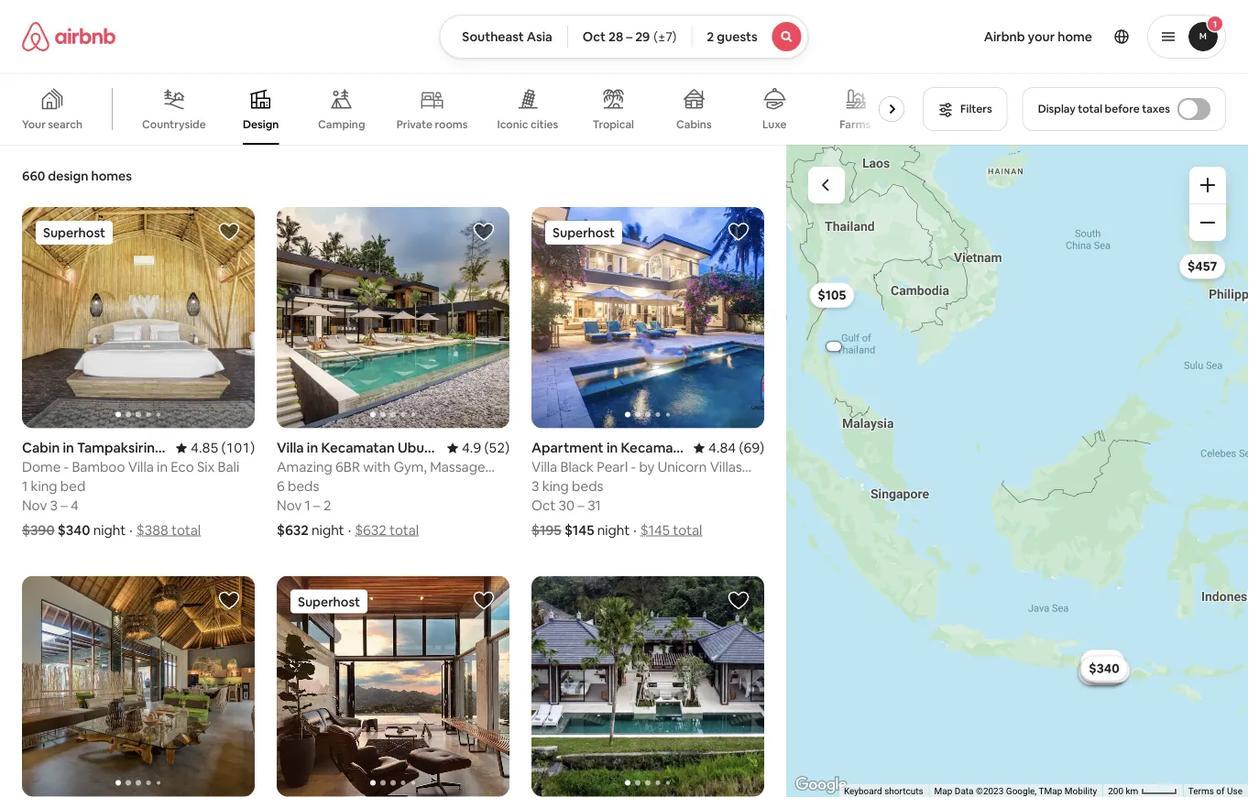 Task type: locate. For each thing, give the bounding box(es) containing it.
0 horizontal spatial king
[[31, 478, 57, 495]]

terms
[[1189, 786, 1215, 797]]

1 vertical spatial 2
[[324, 497, 331, 515]]

$150 button
[[1080, 660, 1125, 686]]

3 · from the left
[[634, 522, 637, 540]]

beds right 6
[[288, 478, 319, 495]]

nov down 6
[[277, 497, 302, 515]]

· left $632 total button
[[348, 522, 351, 540]]

mobility
[[1065, 786, 1098, 797]]

6 beds nov 1 – 2 $632 night · $632 total
[[277, 478, 419, 540]]

group
[[0, 73, 913, 145], [22, 207, 255, 429], [277, 207, 510, 429], [532, 207, 765, 429], [22, 576, 255, 797], [277, 576, 510, 797], [532, 576, 765, 797]]

1 inside the 6 beds nov 1 – 2 $632 night · $632 total
[[305, 497, 311, 515]]

–
[[626, 28, 633, 45], [61, 497, 68, 515], [314, 497, 321, 515], [578, 497, 585, 515]]

$390
[[22, 522, 55, 540]]

tropical
[[593, 117, 635, 132]]

2 horizontal spatial 1
[[1214, 18, 1218, 30]]

display
[[1039, 102, 1076, 116]]

king
[[31, 478, 57, 495], [543, 478, 569, 496]]

king down the 'dome'
[[31, 478, 57, 495]]

night left $632 total button
[[312, 522, 344, 540]]

0 horizontal spatial $632
[[277, 522, 309, 540]]

$340
[[58, 522, 90, 540], [1090, 661, 1120, 677]]

zoom out image
[[1201, 216, 1216, 230]]

4.9 out of 5 average rating,  52 reviews image
[[447, 439, 510, 457]]

2 king from the left
[[543, 478, 569, 496]]

0 vertical spatial 1
[[1214, 18, 1218, 30]]

0 horizontal spatial add to wishlist: villa in kecamatan ubud, indonesia image
[[473, 221, 495, 243]]

· inside dome - bamboo villa in eco six bali 1 king bed nov 3 – 4 $390 $340 night · $388 total
[[130, 522, 133, 540]]

1
[[1214, 18, 1218, 30], [22, 478, 28, 495], [305, 497, 311, 515]]

0 horizontal spatial 2
[[324, 497, 331, 515]]

1 · from the left
[[130, 522, 133, 540]]

iconic
[[498, 117, 529, 131]]

0 horizontal spatial $340
[[58, 522, 90, 540]]

farms
[[840, 117, 872, 132]]

terms of use link
[[1189, 786, 1243, 797]]

0 horizontal spatial beds
[[288, 478, 319, 495]]

2 · from the left
[[348, 522, 351, 540]]

camping
[[318, 117, 365, 132]]

night
[[93, 522, 126, 540], [312, 522, 344, 540], [598, 522, 630, 540]]

search
[[48, 117, 83, 132]]

1 night from the left
[[93, 522, 126, 540]]

total
[[1079, 102, 1103, 116], [171, 522, 201, 540], [390, 522, 419, 540], [673, 522, 703, 540]]

0 horizontal spatial ·
[[130, 522, 133, 540]]

$183
[[1090, 662, 1119, 679]]

1 horizontal spatial nov
[[277, 497, 302, 515]]

$457 button
[[1180, 254, 1226, 279]]

2 horizontal spatial ·
[[634, 522, 637, 540]]

3 up $195
[[532, 478, 540, 496]]

4.84 out of 5 average rating,  69 reviews image
[[694, 439, 765, 457]]

3 night from the left
[[598, 522, 630, 540]]

bamboo
[[72, 458, 125, 476]]

six
[[197, 458, 215, 476]]

2 horizontal spatial $145
[[1094, 663, 1123, 679]]

bali
[[218, 458, 240, 476]]

terms of use
[[1189, 786, 1243, 797]]

1 horizontal spatial oct
[[583, 28, 606, 45]]

$632
[[277, 522, 309, 540], [355, 522, 387, 540]]

private
[[397, 117, 433, 132]]

0 vertical spatial $340
[[58, 522, 90, 540]]

oct
[[583, 28, 606, 45], [532, 497, 556, 515]]

3
[[532, 478, 540, 496], [50, 497, 58, 515]]

0 vertical spatial add to wishlist: villa in kecamatan ubud, indonesia image
[[473, 221, 495, 243]]

km
[[1127, 786, 1139, 797]]

1 horizontal spatial 1
[[305, 497, 311, 515]]

28
[[609, 28, 624, 45]]

1 inside 1 dropdown button
[[1214, 18, 1218, 30]]

2 vertical spatial 1
[[305, 497, 311, 515]]

· left $145 total button
[[634, 522, 637, 540]]

$105
[[818, 287, 847, 304]]

nov up $390
[[22, 497, 47, 515]]

4.85
[[191, 439, 219, 457]]

$195
[[532, 522, 562, 540]]

filters button
[[924, 87, 1008, 131]]

map
[[935, 786, 953, 797]]

add to wishlist: apartment in kecamatan manggis, indonesia image
[[728, 221, 750, 243]]

1 nov from the left
[[22, 497, 47, 515]]

oct left the 30 at the bottom
[[532, 497, 556, 515]]

home
[[1058, 28, 1093, 45]]

2 inside the 6 beds nov 1 – 2 $632 night · $632 total
[[324, 497, 331, 515]]

0 horizontal spatial nov
[[22, 497, 47, 515]]

·
[[130, 522, 133, 540], [348, 522, 351, 540], [634, 522, 637, 540]]

2 inside button
[[707, 28, 715, 45]]

0 horizontal spatial night
[[93, 522, 126, 540]]

$370 button
[[1081, 657, 1128, 683]]

$150
[[1088, 665, 1116, 681]]

200
[[1109, 786, 1124, 797]]

2 beds from the left
[[572, 478, 604, 496]]

your search
[[22, 117, 83, 132]]

0 vertical spatial oct
[[583, 28, 606, 45]]

tmap
[[1040, 786, 1063, 797]]

oct left the 28 at the top left
[[583, 28, 606, 45]]

3 left 4
[[50, 497, 58, 515]]

0 vertical spatial 2
[[707, 28, 715, 45]]

taxes
[[1143, 102, 1171, 116]]

None search field
[[440, 15, 809, 59]]

1 horizontal spatial $340
[[1090, 661, 1120, 677]]

1 vertical spatial oct
[[532, 497, 556, 515]]

3 inside 3 king beds oct 30 – 31 $195 $145 night · $145 total
[[532, 478, 540, 496]]

$370
[[1090, 662, 1119, 678]]

2 night from the left
[[312, 522, 344, 540]]

– inside 3 king beds oct 30 – 31 $195 $145 night · $145 total
[[578, 497, 585, 515]]

total inside 3 king beds oct 30 – 31 $195 $145 night · $145 total
[[673, 522, 703, 540]]

1 vertical spatial $340
[[1090, 661, 1120, 677]]

use
[[1228, 786, 1243, 797]]

1 horizontal spatial beds
[[572, 478, 604, 496]]

6
[[277, 478, 285, 495]]

-
[[64, 458, 69, 476]]

1 vertical spatial add to wishlist: villa in kecamatan ubud, indonesia image
[[728, 590, 750, 612]]

1 beds from the left
[[288, 478, 319, 495]]

1 horizontal spatial ·
[[348, 522, 351, 540]]

beds up 31
[[572, 478, 604, 496]]

design
[[48, 168, 88, 184]]

$388
[[136, 522, 168, 540]]

beds inside 3 king beds oct 30 – 31 $195 $145 night · $145 total
[[572, 478, 604, 496]]

airbnb your home
[[985, 28, 1093, 45]]

1 horizontal spatial 3
[[532, 478, 540, 496]]

night left $388 at the bottom left of the page
[[93, 522, 126, 540]]

2 nov from the left
[[277, 497, 302, 515]]

1 horizontal spatial king
[[543, 478, 569, 496]]

night down 31
[[598, 522, 630, 540]]

0 horizontal spatial 1
[[22, 478, 28, 495]]

1 horizontal spatial 2
[[707, 28, 715, 45]]

display total before taxes button
[[1023, 87, 1227, 131]]

dome
[[22, 458, 61, 476]]

– inside search field
[[626, 28, 633, 45]]

private rooms
[[397, 117, 468, 132]]

1 vertical spatial 1
[[22, 478, 28, 495]]

add to wishlist: cabin in calaca, philippines image
[[473, 590, 495, 612]]

king inside dome - bamboo villa in eco six bali 1 king bed nov 3 – 4 $390 $340 night · $388 total
[[31, 478, 57, 495]]

map data ©2023 google, tmap mobility
[[935, 786, 1098, 797]]

total inside dome - bamboo villa in eco six bali 1 king bed nov 3 – 4 $390 $340 night · $388 total
[[171, 522, 201, 540]]

king inside 3 king beds oct 30 – 31 $195 $145 night · $145 total
[[543, 478, 569, 496]]

1 horizontal spatial night
[[312, 522, 344, 540]]

0 vertical spatial 3
[[532, 478, 540, 496]]

0 horizontal spatial 3
[[50, 497, 58, 515]]

rooms
[[435, 117, 468, 132]]

1 horizontal spatial $632
[[355, 522, 387, 540]]

nov inside the 6 beds nov 1 – 2 $632 night · $632 total
[[277, 497, 302, 515]]

homes
[[91, 168, 132, 184]]

1 $632 from the left
[[277, 522, 309, 540]]

beds
[[288, 478, 319, 495], [572, 478, 604, 496]]

$505
[[1089, 662, 1119, 679]]

· left $388 at the bottom left of the page
[[130, 522, 133, 540]]

night inside the 6 beds nov 1 – 2 $632 night · $632 total
[[312, 522, 344, 540]]

add to wishlist: villa in kecamatan ubud, indonesia image
[[473, 221, 495, 243], [728, 590, 750, 612]]

$340 inside dome - bamboo villa in eco six bali 1 king bed nov 3 – 4 $390 $340 night · $388 total
[[58, 522, 90, 540]]

guests
[[717, 28, 758, 45]]

2 horizontal spatial night
[[598, 522, 630, 540]]

king up the 30 at the bottom
[[543, 478, 569, 496]]

0 horizontal spatial oct
[[532, 497, 556, 515]]

$238 button
[[1081, 658, 1128, 684]]

southeast asia button
[[440, 15, 568, 59]]

cities
[[531, 117, 559, 131]]

1 king from the left
[[31, 478, 57, 495]]

1 vertical spatial 3
[[50, 497, 58, 515]]

4
[[71, 497, 79, 515]]



Task type: describe. For each thing, give the bounding box(es) containing it.
· inside the 6 beds nov 1 – 2 $632 night · $632 total
[[348, 522, 351, 540]]

bed
[[60, 478, 86, 495]]

oct inside search field
[[583, 28, 606, 45]]

keyboard shortcuts button
[[845, 786, 924, 798]]

4.84 (69)
[[709, 439, 765, 457]]

$183 button
[[1082, 658, 1127, 683]]

cabins
[[677, 117, 712, 132]]

countryside
[[142, 117, 206, 132]]

southeast asia
[[462, 28, 553, 45]]

total inside display total before taxes button
[[1079, 102, 1103, 116]]

$145 button
[[1086, 658, 1131, 684]]

30
[[559, 497, 575, 515]]

29
[[636, 28, 651, 45]]

3 inside dome - bamboo villa in eco six bali 1 king bed nov 3 – 4 $390 $340 night · $388 total
[[50, 497, 58, 515]]

(69)
[[740, 439, 765, 457]]

©2023
[[977, 786, 1005, 797]]

4.85 out of 5 average rating,  101 reviews image
[[176, 439, 255, 457]]

3 king beds oct 30 – 31 $195 $145 night · $145 total
[[532, 478, 703, 540]]

2 $632 from the left
[[355, 522, 387, 540]]

of
[[1217, 786, 1226, 797]]

your
[[22, 117, 46, 132]]

oct 28 – 29 (±7)
[[583, 28, 677, 45]]

display total before taxes
[[1039, 102, 1171, 116]]

data
[[955, 786, 974, 797]]

dome - bamboo villa in eco six bali 1 king bed nov 3 – 4 $390 $340 night · $388 total
[[22, 458, 240, 540]]

add to wishlist: villa in kabupaten gianyar, indonesia image
[[218, 590, 240, 612]]

660
[[22, 168, 45, 184]]

200 km button
[[1103, 785, 1184, 798]]

4.85 (101)
[[191, 439, 255, 457]]

villa
[[128, 458, 154, 476]]

2 guests
[[707, 28, 758, 45]]

(101)
[[222, 439, 255, 457]]

iconic cities
[[498, 117, 559, 131]]

google,
[[1007, 786, 1038, 797]]

night inside dome - bamboo villa in eco six bali 1 king bed nov 3 – 4 $390 $340 night · $388 total
[[93, 522, 126, 540]]

660 design homes
[[22, 168, 132, 184]]

$567
[[1090, 663, 1119, 679]]

– inside dome - bamboo villa in eco six bali 1 king bed nov 3 – 4 $390 $340 night · $388 total
[[61, 497, 68, 515]]

design
[[243, 117, 279, 132]]

in
[[157, 458, 168, 476]]

group containing iconic cities
[[0, 73, 913, 145]]

filters
[[961, 102, 993, 116]]

· inside 3 king beds oct 30 – 31 $195 $145 night · $145 total
[[634, 522, 637, 540]]

asia
[[527, 28, 553, 45]]

(52)
[[485, 439, 510, 457]]

$350
[[1087, 665, 1117, 681]]

shortcuts
[[885, 786, 924, 797]]

total inside the 6 beds nov 1 – 2 $632 night · $632 total
[[390, 522, 419, 540]]

4.84
[[709, 439, 737, 457]]

$123 button
[[1081, 650, 1126, 676]]

4.9 (52)
[[462, 439, 510, 457]]

1 inside dome - bamboo villa in eco six bali 1 king bed nov 3 – 4 $390 $340 night · $388 total
[[22, 478, 28, 495]]

oct inside 3 king beds oct 30 – 31 $195 $145 night · $145 total
[[532, 497, 556, 515]]

profile element
[[831, 0, 1227, 73]]

1 horizontal spatial add to wishlist: villa in kecamatan ubud, indonesia image
[[728, 590, 750, 612]]

$145 inside 'button'
[[1094, 663, 1123, 679]]

zoom in image
[[1201, 178, 1216, 193]]

beds inside the 6 beds nov 1 – 2 $632 night · $632 total
[[288, 478, 319, 495]]

eco
[[171, 458, 194, 476]]

add to wishlist: cabin in tampaksiring, indonesia image
[[218, 221, 240, 243]]

$350 button
[[1079, 660, 1126, 686]]

night inside 3 king beds oct 30 – 31 $195 $145 night · $145 total
[[598, 522, 630, 540]]

2 guests button
[[692, 15, 809, 59]]

$238
[[1089, 662, 1119, 679]]

$505 button
[[1081, 658, 1128, 684]]

$340 button
[[1081, 656, 1129, 682]]

airbnb your home link
[[974, 17, 1104, 56]]

$567 button
[[1081, 658, 1128, 684]]

luxe
[[763, 117, 787, 132]]

0 horizontal spatial $145
[[565, 522, 595, 540]]

nov inside dome - bamboo villa in eco six bali 1 king bed nov 3 – 4 $390 $340 night · $388 total
[[22, 497, 47, 515]]

keyboard
[[845, 786, 883, 797]]

before
[[1106, 102, 1140, 116]]

$105 button
[[810, 283, 855, 308]]

$145 total button
[[641, 522, 703, 540]]

31
[[588, 497, 601, 515]]

4.9
[[462, 439, 482, 457]]

1 horizontal spatial $145
[[641, 522, 670, 540]]

$123
[[1090, 655, 1118, 671]]

google map
showing 27 stays. region
[[787, 145, 1249, 798]]

– inside the 6 beds nov 1 – 2 $632 night · $632 total
[[314, 497, 321, 515]]

$632 total button
[[355, 522, 419, 540]]

airbnb
[[985, 28, 1026, 45]]

200 km
[[1109, 786, 1142, 797]]

$340 inside button
[[1090, 661, 1120, 677]]

$457
[[1188, 258, 1218, 275]]

1 button
[[1148, 15, 1227, 59]]

your
[[1029, 28, 1056, 45]]

none search field containing southeast asia
[[440, 15, 809, 59]]

google image
[[791, 774, 852, 798]]

(±7)
[[654, 28, 677, 45]]



Task type: vqa. For each thing, say whether or not it's contained in the screenshot.
Nov
yes



